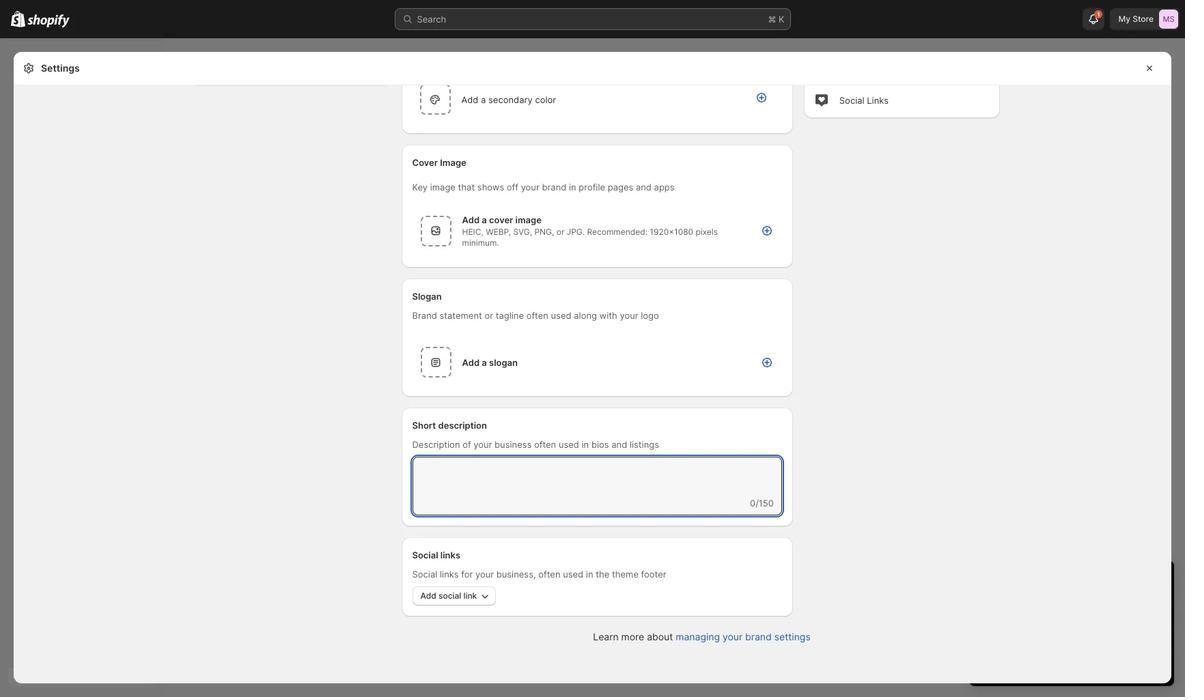 Task type: vqa. For each thing, say whether or not it's contained in the screenshot.
VENDOR text field
no



Task type: describe. For each thing, give the bounding box(es) containing it.
bios
[[592, 439, 609, 450]]

brand
[[412, 310, 437, 321]]

of
[[463, 439, 471, 450]]

0 horizontal spatial and
[[612, 439, 627, 450]]

a for secondary
[[481, 94, 486, 105]]

key
[[412, 182, 428, 193]]

social for social links
[[412, 550, 438, 561]]

social links
[[839, 95, 889, 106]]

learn
[[593, 631, 619, 643]]

used for in
[[559, 439, 579, 450]]

add for add a secondary color
[[461, 94, 479, 105]]

business
[[495, 439, 532, 450]]

heic,
[[462, 227, 484, 237]]

off
[[507, 182, 519, 193]]

jpg.
[[567, 227, 585, 237]]

3 days left in your trial element
[[969, 596, 1174, 687]]

learn more about managing your brand settings
[[593, 631, 811, 643]]

links for social links
[[441, 550, 460, 561]]

image inside add a cover image heic, webp, svg, png, or jpg. recommended: 1920×1080 pixels minimum.
[[515, 215, 542, 225]]

logo
[[641, 310, 659, 321]]

add a cover image heic, webp, svg, png, or jpg. recommended: 1920×1080 pixels minimum.
[[462, 215, 718, 248]]

link
[[463, 591, 477, 601]]

search
[[417, 14, 446, 25]]

more
[[621, 631, 644, 643]]

a for cover
[[482, 215, 487, 225]]

settings
[[774, 631, 811, 643]]

recommended:
[[587, 227, 648, 237]]

your right off
[[521, 182, 540, 193]]

cover image
[[412, 157, 466, 168]]

social links
[[412, 550, 460, 561]]

your right of at the bottom left of page
[[474, 439, 492, 450]]

shows
[[477, 182, 504, 193]]

social for social links
[[839, 95, 865, 106]]

your right with
[[620, 310, 638, 321]]

with
[[600, 310, 617, 321]]

profile
[[579, 182, 605, 193]]

brand statement or tagline often used along with your logo
[[412, 310, 659, 321]]

1 vertical spatial in
[[582, 439, 589, 450]]

social links for your business, often used in the theme footer
[[412, 569, 666, 580]]

short description
[[412, 420, 487, 431]]

a for slogan
[[482, 357, 487, 368]]

often for business
[[534, 439, 556, 450]]

k
[[779, 14, 785, 25]]

add a slogan
[[462, 357, 518, 368]]

along
[[574, 310, 597, 321]]

⌘
[[768, 14, 776, 25]]

0 horizontal spatial shopify image
[[11, 11, 25, 27]]

my store
[[1119, 14, 1154, 24]]

links for social links for your business, often used in the theme footer
[[440, 569, 459, 580]]

0 horizontal spatial image
[[430, 182, 456, 193]]

webp,
[[486, 227, 511, 237]]

pixels
[[696, 227, 718, 237]]

add a secondary color
[[461, 94, 556, 105]]

add social link button
[[412, 587, 496, 606]]

listings
[[630, 439, 659, 450]]

1 horizontal spatial shopify image
[[27, 14, 70, 28]]

add for add social link
[[420, 591, 436, 601]]

my
[[1119, 14, 1131, 24]]

your right managing
[[723, 631, 743, 643]]



Task type: locate. For each thing, give the bounding box(es) containing it.
1 vertical spatial a
[[482, 215, 487, 225]]

a left slogan
[[482, 357, 487, 368]]

apps
[[654, 182, 675, 193]]

or left tagline
[[485, 310, 493, 321]]

png,
[[535, 227, 554, 237]]

store
[[1133, 14, 1154, 24]]

secondary
[[488, 94, 533, 105]]

description
[[438, 420, 487, 431]]

my store image
[[1159, 10, 1178, 29]]

description of your business often used in bios and listings
[[412, 439, 659, 450]]

1 vertical spatial or
[[485, 310, 493, 321]]

2 vertical spatial in
[[586, 569, 593, 580]]

2 vertical spatial often
[[538, 569, 561, 580]]

often right tagline
[[526, 310, 549, 321]]

None text field
[[412, 457, 782, 497]]

2 vertical spatial used
[[563, 569, 584, 580]]

in left "bios"
[[582, 439, 589, 450]]

short
[[412, 420, 436, 431]]

in for brand
[[569, 182, 576, 193]]

a inside add a cover image heic, webp, svg, png, or jpg. recommended: 1920×1080 pixels minimum.
[[482, 215, 487, 225]]

theme
[[612, 569, 639, 580]]

links
[[867, 95, 889, 106]]

1 horizontal spatial image
[[515, 215, 542, 225]]

or left jpg.
[[557, 227, 565, 237]]

social
[[439, 591, 461, 601]]

and
[[636, 182, 652, 193], [612, 439, 627, 450]]

social for social links for your business, often used in the theme footer
[[412, 569, 437, 580]]

a left secondary
[[481, 94, 486, 105]]

cover
[[489, 215, 513, 225]]

0 vertical spatial used
[[551, 310, 571, 321]]

tagline
[[496, 310, 524, 321]]

brand left profile
[[542, 182, 567, 193]]

social up add social link at the bottom left of the page
[[412, 550, 438, 561]]

links
[[441, 550, 460, 561], [440, 569, 459, 580]]

links up social
[[441, 550, 460, 561]]

1 vertical spatial links
[[440, 569, 459, 580]]

0 vertical spatial a
[[481, 94, 486, 105]]

0 horizontal spatial brand
[[542, 182, 567, 193]]

managing
[[676, 631, 720, 643]]

0 vertical spatial often
[[526, 310, 549, 321]]

add up heic,
[[462, 215, 480, 225]]

add inside add a cover image heic, webp, svg, png, or jpg. recommended: 1920×1080 pixels minimum.
[[462, 215, 480, 225]]

⌘ k
[[768, 14, 785, 25]]

1 vertical spatial and
[[612, 439, 627, 450]]

settings dialog
[[14, 0, 1172, 684]]

1 vertical spatial used
[[559, 439, 579, 450]]

image up svg,
[[515, 215, 542, 225]]

used left the
[[563, 569, 584, 580]]

minimum.
[[462, 238, 499, 248]]

add
[[461, 94, 479, 105], [462, 215, 480, 225], [462, 357, 480, 368], [420, 591, 436, 601]]

pages
[[608, 182, 633, 193]]

dialog
[[1177, 52, 1185, 684]]

2 vertical spatial a
[[482, 357, 487, 368]]

in
[[569, 182, 576, 193], [582, 439, 589, 450], [586, 569, 593, 580]]

0 vertical spatial or
[[557, 227, 565, 237]]

and left apps
[[636, 182, 652, 193]]

used
[[551, 310, 571, 321], [559, 439, 579, 450], [563, 569, 584, 580]]

often right business,
[[538, 569, 561, 580]]

shopify image
[[11, 11, 25, 27], [27, 14, 70, 28]]

0 vertical spatial links
[[441, 550, 460, 561]]

color
[[535, 94, 556, 105]]

1 button
[[1083, 8, 1105, 30]]

1 vertical spatial brand
[[745, 631, 772, 643]]

1 horizontal spatial or
[[557, 227, 565, 237]]

slogan
[[489, 357, 518, 368]]

managing your brand settings link
[[676, 631, 811, 643]]

1 horizontal spatial and
[[636, 182, 652, 193]]

add left secondary
[[461, 94, 479, 105]]

image right the key
[[430, 182, 456, 193]]

your right for
[[475, 569, 494, 580]]

and right "bios"
[[612, 439, 627, 450]]

often for tagline
[[526, 310, 549, 321]]

footer
[[641, 569, 666, 580]]

often
[[526, 310, 549, 321], [534, 439, 556, 450], [538, 569, 561, 580]]

social
[[839, 95, 865, 106], [412, 550, 438, 561], [412, 569, 437, 580]]

image
[[440, 157, 466, 168]]

that
[[458, 182, 475, 193]]

social down 'social links'
[[412, 569, 437, 580]]

often right business
[[534, 439, 556, 450]]

0 vertical spatial and
[[636, 182, 652, 193]]

add for add a slogan
[[462, 357, 480, 368]]

1 vertical spatial image
[[515, 215, 542, 225]]

2 vertical spatial social
[[412, 569, 437, 580]]

image
[[430, 182, 456, 193], [515, 215, 542, 225]]

or inside add a cover image heic, webp, svg, png, or jpg. recommended: 1920×1080 pixels minimum.
[[557, 227, 565, 237]]

settings
[[41, 62, 80, 74]]

a
[[481, 94, 486, 105], [482, 215, 487, 225], [482, 357, 487, 368]]

1
[[1097, 11, 1100, 18]]

business,
[[496, 569, 536, 580]]

add inside dropdown button
[[420, 591, 436, 601]]

add left slogan
[[462, 357, 480, 368]]

brand left settings
[[745, 631, 772, 643]]

used left "bios"
[[559, 439, 579, 450]]

0 vertical spatial in
[[569, 182, 576, 193]]

1 vertical spatial often
[[534, 439, 556, 450]]

the
[[596, 569, 610, 580]]

1 horizontal spatial brand
[[745, 631, 772, 643]]

in left profile
[[569, 182, 576, 193]]

in left the
[[586, 569, 593, 580]]

svg,
[[513, 227, 532, 237]]

your
[[521, 182, 540, 193], [620, 310, 638, 321], [474, 439, 492, 450], [475, 569, 494, 580], [723, 631, 743, 643]]

used left along
[[551, 310, 571, 321]]

used for along
[[551, 310, 571, 321]]

a up heic,
[[482, 215, 487, 225]]

key image that shows off your brand in profile pages and apps
[[412, 182, 675, 193]]

add left social
[[420, 591, 436, 601]]

slogan
[[412, 291, 442, 302]]

cover
[[412, 157, 438, 168]]

links left for
[[440, 569, 459, 580]]

none text field inside the settings dialog
[[412, 457, 782, 497]]

social left links
[[839, 95, 865, 106]]

add for add a cover image heic, webp, svg, png, or jpg. recommended: 1920×1080 pixels minimum.
[[462, 215, 480, 225]]

1920×1080
[[650, 227, 693, 237]]

0 vertical spatial social
[[839, 95, 865, 106]]

description
[[412, 439, 460, 450]]

add social link
[[420, 591, 477, 601]]

0 vertical spatial image
[[430, 182, 456, 193]]

or
[[557, 227, 565, 237], [485, 310, 493, 321]]

1 vertical spatial social
[[412, 550, 438, 561]]

in for used
[[586, 569, 593, 580]]

brand
[[542, 182, 567, 193], [745, 631, 772, 643]]

for
[[461, 569, 473, 580]]

about
[[647, 631, 673, 643]]

statement
[[440, 310, 482, 321]]

0 horizontal spatial or
[[485, 310, 493, 321]]

0 vertical spatial brand
[[542, 182, 567, 193]]



